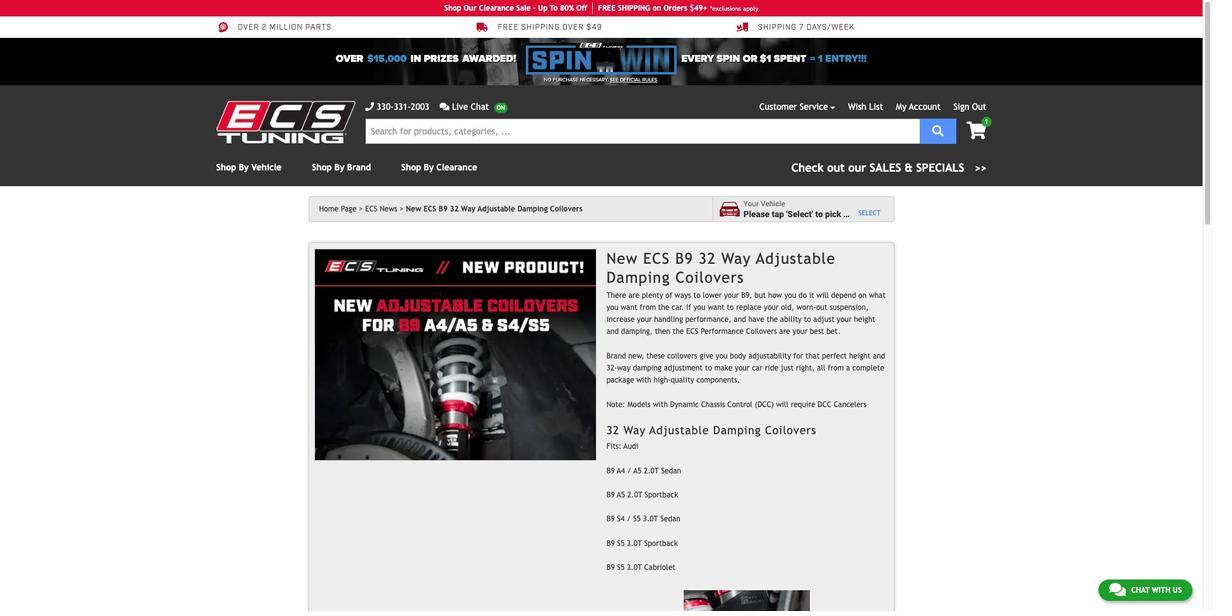 Task type: vqa. For each thing, say whether or not it's contained in the screenshot.
the GENERIC - Monthly Recap IMAGE
no



Task type: locate. For each thing, give the bounding box(es) containing it.
b9 left s4
[[607, 515, 615, 524]]

want up the "increase" on the bottom right of the page
[[621, 303, 638, 312]]

32 up fits: on the right bottom
[[607, 424, 620, 437]]

3.0t down b9 a5 2.0t sportback
[[644, 515, 659, 524]]

control
[[728, 400, 753, 409]]

1 horizontal spatial 1
[[985, 118, 989, 125]]

are down ability
[[780, 327, 791, 336]]

*exclusions apply link
[[710, 3, 759, 13]]

1 vertical spatial sedan
[[661, 515, 681, 524]]

want
[[621, 303, 638, 312], [708, 303, 725, 312]]

1 vertical spatial on
[[859, 291, 867, 300]]

1 vertical spatial vehicle
[[761, 200, 786, 209]]

height down 'suspension,'
[[855, 315, 876, 324]]

0 vertical spatial 1
[[818, 52, 823, 65]]

vehicle inside your vehicle please tap 'select' to pick a vehicle
[[761, 200, 786, 209]]

by
[[239, 162, 249, 172], [335, 162, 345, 172], [424, 162, 434, 172]]

1 horizontal spatial by
[[335, 162, 345, 172]]

from inside the brand new, these coilovers give you body adjustability for that perfect height and 32-way damping adjustment to make your car ride just right, all from a complete package with high-quality components.
[[828, 364, 844, 373]]

the
[[659, 303, 670, 312], [767, 315, 778, 324], [673, 327, 684, 336]]

ecs up plenty
[[644, 249, 670, 267]]

ecs news link
[[365, 205, 404, 214]]

to left pick
[[816, 209, 824, 219]]

b9 for b9 s4 / s5 3.0t sedan
[[607, 515, 615, 524]]

2.0t up b9 a5 2.0t sportback
[[644, 467, 659, 475]]

vehicle down ecs tuning image at the left
[[252, 162, 282, 172]]

your down body
[[735, 364, 750, 373]]

quality
[[671, 376, 695, 385]]

to inside your vehicle please tap 'select' to pick a vehicle
[[816, 209, 824, 219]]

to down give
[[705, 364, 713, 373]]

customer service button
[[760, 100, 836, 114]]

b9 s5 3.0t cabriolet
[[607, 564, 676, 572]]

with
[[637, 376, 652, 385], [653, 400, 668, 409], [1153, 586, 1171, 595]]

by down ecs tuning image at the left
[[239, 162, 249, 172]]

s5 down s4
[[617, 539, 625, 548]]

sales & specials
[[870, 161, 965, 174]]

wish list link
[[849, 102, 884, 112]]

brand inside the brand new, these coilovers give you body adjustability for that perfect height and 32-way damping adjustment to make your car ride just right, all from a complete package with high-quality components.
[[607, 352, 626, 361]]

0 vertical spatial the
[[659, 303, 670, 312]]

0 vertical spatial /
[[628, 467, 632, 475]]

comments image left chat with us
[[1110, 582, 1127, 598]]

b9 a5 2.0t sportback
[[607, 491, 679, 500]]

chat right live
[[471, 102, 489, 112]]

0 vertical spatial new
[[406, 205, 422, 214]]

1 vertical spatial over
[[336, 52, 364, 65]]

new inside new ecs b9 32 way adjustable damping coilovers
[[607, 249, 638, 267]]

0 vertical spatial from
[[640, 303, 656, 312]]

and up complete
[[873, 352, 886, 361]]

pick
[[826, 209, 842, 219]]

sedan down b9 a5 2.0t sportback
[[661, 515, 681, 524]]

customer
[[760, 102, 798, 112]]

b9 down the shop by clearance link
[[439, 205, 448, 214]]

1 vertical spatial adjustable
[[757, 249, 836, 267]]

specials
[[917, 161, 965, 174]]

are right there
[[629, 291, 640, 300]]

2 vertical spatial and
[[873, 352, 886, 361]]

0 horizontal spatial 32
[[450, 205, 459, 214]]

height up complete
[[850, 352, 871, 361]]

official
[[620, 77, 642, 83]]

32 down the shop by clearance
[[450, 205, 459, 214]]

comments image
[[440, 102, 450, 111], [1110, 582, 1127, 598]]

with left us
[[1153, 586, 1171, 595]]

1 horizontal spatial with
[[653, 400, 668, 409]]

1 vertical spatial brand
[[607, 352, 626, 361]]

330-331-2003 link
[[365, 100, 430, 114]]

3.0t left cabriolet at the right bottom of the page
[[627, 564, 642, 572]]

clearance
[[479, 4, 514, 13], [437, 162, 478, 172]]

0 vertical spatial adjustable
[[478, 205, 516, 214]]

0 horizontal spatial will
[[777, 400, 789, 409]]

dynamic
[[671, 400, 699, 409]]

clearance down live
[[437, 162, 478, 172]]

over left 2
[[238, 23, 259, 32]]

you up make in the right bottom of the page
[[716, 352, 728, 361]]

by up the "home page" link
[[335, 162, 345, 172]]

have
[[749, 315, 765, 324]]

sportback up cabriolet at the right bottom of the page
[[645, 539, 678, 548]]

from
[[640, 303, 656, 312], [828, 364, 844, 373]]

1 vertical spatial height
[[850, 352, 871, 361]]

0 vertical spatial 2.0t
[[644, 467, 659, 475]]

by for vehicle
[[239, 162, 249, 172]]

way down the shop by clearance
[[461, 205, 476, 214]]

1 vertical spatial 3.0t
[[627, 539, 642, 548]]

comments image inside chat with us link
[[1110, 582, 1127, 598]]

from down plenty
[[640, 303, 656, 312]]

your left "b9,"
[[725, 291, 739, 300]]

b9 inside new ecs b9 32 way adjustable damping coilovers
[[676, 249, 694, 267]]

0 horizontal spatial clearance
[[437, 162, 478, 172]]

1 horizontal spatial chat
[[1132, 586, 1151, 595]]

-
[[533, 4, 536, 13]]

want down lower
[[708, 303, 725, 312]]

ecs tuning image
[[216, 101, 355, 143]]

a right pick
[[844, 209, 849, 219]]

0 vertical spatial chat
[[471, 102, 489, 112]]

b9 for b9 s5 3.0t cabriolet
[[607, 564, 615, 572]]

best
[[810, 327, 825, 336]]

0 vertical spatial are
[[629, 291, 640, 300]]

to left replace at right
[[727, 303, 734, 312]]

2 by from the left
[[335, 162, 345, 172]]

you inside the brand new, these coilovers give you body adjustability for that perfect height and 32-way damping adjustment to make your car ride just right, all from a complete package with high-quality components.
[[716, 352, 728, 361]]

sales
[[870, 161, 902, 174]]

2 horizontal spatial the
[[767, 315, 778, 324]]

0 horizontal spatial chat
[[471, 102, 489, 112]]

/ right s4
[[627, 515, 631, 524]]

to inside the brand new, these coilovers give you body adjustability for that perfect height and 32-way damping adjustment to make your car ride just right, all from a complete package with high-quality components.
[[705, 364, 713, 373]]

/ right a4
[[628, 467, 632, 475]]

s5 right s4
[[634, 515, 641, 524]]

0 vertical spatial brand
[[347, 162, 371, 172]]

vehicle up tap
[[761, 200, 786, 209]]

3 by from the left
[[424, 162, 434, 172]]

1 horizontal spatial new
[[607, 249, 638, 267]]

1 vertical spatial 1
[[985, 118, 989, 125]]

worn-
[[797, 303, 817, 312]]

comments image for live
[[440, 102, 450, 111]]

on left what
[[859, 291, 867, 300]]

0 vertical spatial will
[[817, 291, 829, 300]]

1 horizontal spatial on
[[859, 291, 867, 300]]

0 horizontal spatial want
[[621, 303, 638, 312]]

b9 up b9 s5 3.0t cabriolet
[[607, 539, 615, 548]]

free
[[598, 4, 616, 13]]

prizes
[[424, 52, 459, 65]]

you
[[785, 291, 797, 300], [607, 303, 619, 312], [694, 303, 706, 312], [716, 352, 728, 361]]

sedan
[[662, 467, 682, 475], [661, 515, 681, 524]]

way up "b9,"
[[722, 249, 752, 267]]

clearance up free
[[479, 4, 514, 13]]

1 by from the left
[[239, 162, 249, 172]]

0 horizontal spatial and
[[607, 327, 619, 336]]

comments image left live
[[440, 102, 450, 111]]

clearance for our
[[479, 4, 514, 13]]

2 vertical spatial the
[[673, 327, 684, 336]]

1 / from the top
[[628, 467, 632, 475]]

days/week
[[807, 23, 855, 32]]

you right the if
[[694, 303, 706, 312]]

1 vertical spatial a5
[[617, 491, 625, 500]]

live chat link
[[440, 100, 508, 114]]

0 vertical spatial vehicle
[[252, 162, 282, 172]]

sedan up b9 a5 2.0t sportback
[[662, 467, 682, 475]]

over for over 2 million parts
[[238, 23, 259, 32]]

shop for shop by vehicle
[[216, 162, 236, 172]]

1 horizontal spatial over
[[336, 52, 364, 65]]

a inside your vehicle please tap 'select' to pick a vehicle
[[844, 209, 849, 219]]

1 down 'out'
[[985, 118, 989, 125]]

2 horizontal spatial and
[[873, 352, 886, 361]]

0 horizontal spatial over
[[238, 23, 259, 32]]

0 vertical spatial sportback
[[645, 491, 679, 500]]

a5 down a4
[[617, 491, 625, 500]]

1 horizontal spatial comments image
[[1110, 582, 1127, 598]]

s5
[[634, 515, 641, 524], [617, 539, 625, 548], [617, 564, 625, 572]]

b9 up b9 s4 / s5 3.0t sedan
[[607, 491, 615, 500]]

the right have
[[767, 315, 778, 324]]

phone image
[[365, 102, 374, 111]]

new up there
[[607, 249, 638, 267]]

over left $15,000
[[336, 52, 364, 65]]

new
[[406, 205, 422, 214], [607, 249, 638, 267]]

note: models with dynamic chassis control (dcc) will require dcc cancelers
[[607, 400, 867, 409]]

0 horizontal spatial the
[[659, 303, 670, 312]]

32 up lower
[[699, 249, 717, 267]]

and inside the brand new, these coilovers give you body adjustability for that perfect height and 32-way damping adjustment to make your car ride just right, all from a complete package with high-quality components.
[[873, 352, 886, 361]]

with inside chat with us link
[[1153, 586, 1171, 595]]

wish list
[[849, 102, 884, 112]]

0 vertical spatial comments image
[[440, 102, 450, 111]]

&
[[905, 161, 913, 174]]

million
[[270, 23, 303, 32]]

3.0t for cabriolet
[[627, 564, 642, 572]]

shipping
[[758, 23, 797, 32]]

entry!!!
[[826, 52, 867, 65]]

see official rules link
[[610, 76, 658, 84]]

ecs down performance,
[[687, 327, 699, 336]]

will right (dcc)
[[777, 400, 789, 409]]

the up 'handling'
[[659, 303, 670, 312]]

a5 right a4
[[634, 467, 642, 475]]

what
[[870, 291, 886, 300]]

sedan for b9 s4 / s5 3.0t sedan
[[661, 515, 681, 524]]

1 vertical spatial s5
[[617, 539, 625, 548]]

sedan for b9 a4 / a5 2.0t sedan
[[662, 467, 682, 475]]

necessary.
[[580, 77, 609, 83]]

2003
[[411, 102, 430, 112]]

vehicle
[[851, 209, 878, 219]]

b9 for b9 a4 / a5 2.0t sedan
[[607, 467, 615, 475]]

ecs
[[365, 205, 378, 214], [424, 205, 437, 214], [644, 249, 670, 267], [687, 327, 699, 336]]

b9 up ways on the right
[[676, 249, 694, 267]]

ecs inside new ecs b9 32 way adjustable damping coilovers
[[644, 249, 670, 267]]

7
[[800, 23, 805, 32]]

1 horizontal spatial vehicle
[[761, 200, 786, 209]]

1 want from the left
[[621, 303, 638, 312]]

with right models
[[653, 400, 668, 409]]

1 vertical spatial damping
[[607, 268, 671, 286]]

spin
[[717, 52, 741, 65]]

1 vertical spatial /
[[627, 515, 631, 524]]

1 horizontal spatial are
[[780, 327, 791, 336]]

2 vertical spatial 3.0t
[[627, 564, 642, 572]]

new ecs b9 32 way adjustable damping coilovers
[[406, 205, 583, 214], [607, 249, 836, 286]]

vehicle
[[252, 162, 282, 172], [761, 200, 786, 209]]

coilovers
[[668, 352, 698, 361]]

over
[[238, 23, 259, 32], [336, 52, 364, 65]]

0 horizontal spatial on
[[653, 4, 662, 13]]

0 vertical spatial s5
[[634, 515, 641, 524]]

to down worn-
[[805, 315, 812, 324]]

1 vertical spatial sportback
[[645, 539, 678, 548]]

b9 for b9 s5 3.0t sportback
[[607, 539, 615, 548]]

brand up 32-
[[607, 352, 626, 361]]

0 vertical spatial new ecs b9 32 way adjustable damping coilovers
[[406, 205, 583, 214]]

2 horizontal spatial way
[[722, 249, 752, 267]]

from down perfect
[[828, 364, 844, 373]]

1 vertical spatial comments image
[[1110, 582, 1127, 598]]

new right news
[[406, 205, 422, 214]]

0 horizontal spatial new ecs b9 32 way adjustable damping coilovers
[[406, 205, 583, 214]]

2 vertical spatial with
[[1153, 586, 1171, 595]]

spent
[[774, 52, 807, 65]]

ecs right news
[[424, 205, 437, 214]]

1
[[818, 52, 823, 65], [985, 118, 989, 125]]

service
[[800, 102, 829, 112]]

shop for shop by clearance
[[402, 162, 421, 172]]

3.0t up b9 s5 3.0t cabriolet
[[627, 539, 642, 548]]

1 vertical spatial will
[[777, 400, 789, 409]]

with down damping
[[637, 376, 652, 385]]

0 horizontal spatial damping
[[518, 205, 548, 214]]

your up "damping,"
[[637, 315, 652, 324]]

to
[[550, 4, 558, 13]]

on right ping
[[653, 4, 662, 13]]

the down 'handling'
[[673, 327, 684, 336]]

2 vertical spatial adjustable
[[650, 424, 710, 437]]

sportback down b9 a4 / a5 2.0t sedan
[[645, 491, 679, 500]]

1 vertical spatial from
[[828, 364, 844, 373]]

1 horizontal spatial and
[[734, 315, 747, 324]]

0 vertical spatial with
[[637, 376, 652, 385]]

please
[[744, 209, 770, 219]]

clearance for by
[[437, 162, 478, 172]]

1 vertical spatial new
[[607, 249, 638, 267]]

note:
[[607, 400, 626, 409]]

1 horizontal spatial the
[[673, 327, 684, 336]]

0 vertical spatial clearance
[[479, 4, 514, 13]]

1 vertical spatial 32
[[699, 249, 717, 267]]

sign out
[[954, 102, 987, 112]]

1 vertical spatial clearance
[[437, 162, 478, 172]]

perfect
[[823, 352, 848, 361]]

0 horizontal spatial with
[[637, 376, 652, 385]]

by down 2003
[[424, 162, 434, 172]]

and down replace at right
[[734, 315, 747, 324]]

1 horizontal spatial new ecs b9 32 way adjustable damping coilovers
[[607, 249, 836, 286]]

32
[[450, 205, 459, 214], [699, 249, 717, 267], [607, 424, 620, 437]]

shipping
[[521, 23, 560, 32]]

0 vertical spatial a
[[844, 209, 849, 219]]

0 horizontal spatial from
[[640, 303, 656, 312]]

0 horizontal spatial comments image
[[440, 102, 450, 111]]

fits:
[[607, 442, 622, 451]]

s5 for cabriolet
[[617, 564, 625, 572]]

2 vertical spatial 32
[[607, 424, 620, 437]]

chassis
[[702, 400, 726, 409]]

depend
[[832, 291, 857, 300]]

0 horizontal spatial 2.0t
[[628, 491, 643, 500]]

1 vertical spatial a
[[847, 364, 851, 373]]

2 vertical spatial s5
[[617, 564, 625, 572]]

2 vertical spatial way
[[624, 424, 646, 437]]

b9 s5 3.0t sportback
[[607, 539, 678, 548]]

0 vertical spatial sedan
[[662, 467, 682, 475]]

3.0t
[[644, 515, 659, 524], [627, 539, 642, 548], [627, 564, 642, 572]]

shopping cart image
[[967, 122, 987, 140]]

shop
[[445, 4, 462, 13], [216, 162, 236, 172], [312, 162, 332, 172], [402, 162, 421, 172]]

b9 down b9 s5 3.0t sportback
[[607, 564, 615, 572]]

2.0t up b9 s4 / s5 3.0t sedan
[[628, 491, 643, 500]]

1 horizontal spatial clearance
[[479, 4, 514, 13]]

a down perfect
[[847, 364, 851, 373]]

0 horizontal spatial by
[[239, 162, 249, 172]]

chat left us
[[1132, 586, 1151, 595]]

2 / from the top
[[627, 515, 631, 524]]

b9 for b9 a5 2.0t sportback
[[607, 491, 615, 500]]

0 vertical spatial way
[[461, 205, 476, 214]]

home page link
[[319, 205, 363, 214]]

your inside the brand new, these coilovers give you body adjustability for that perfect height and 32-way damping adjustment to make your car ride just right, all from a complete package with high-quality components.
[[735, 364, 750, 373]]

/ for a5
[[628, 467, 632, 475]]

1 horizontal spatial will
[[817, 291, 829, 300]]

b9 left a4
[[607, 467, 615, 475]]

2 horizontal spatial 32
[[699, 249, 717, 267]]

brand up page in the left of the page
[[347, 162, 371, 172]]

will right it
[[817, 291, 829, 300]]

s5 down b9 s5 3.0t sportback
[[617, 564, 625, 572]]

0 vertical spatial on
[[653, 4, 662, 13]]

with inside the brand new, these coilovers give you body adjustability for that perfect height and 32-way damping adjustment to make your car ride just right, all from a complete package with high-quality components.
[[637, 376, 652, 385]]

1 horizontal spatial from
[[828, 364, 844, 373]]

comments image inside "live chat" link
[[440, 102, 450, 111]]

chat
[[471, 102, 489, 112], [1132, 586, 1151, 595]]

way up audi
[[624, 424, 646, 437]]

and down the "increase" on the bottom right of the page
[[607, 327, 619, 336]]

no
[[544, 77, 552, 83]]

330-331-2003
[[377, 102, 430, 112]]

plenty
[[642, 291, 664, 300]]

your down ability
[[793, 327, 808, 336]]

1 right =
[[818, 52, 823, 65]]

chat with us link
[[1099, 580, 1193, 601]]



Task type: describe. For each thing, give the bounding box(es) containing it.
brand new, these coilovers give you body adjustability for that perfect height and 32-way damping adjustment to make your car ride just right, all from a complete package with high-quality components.
[[607, 352, 886, 385]]

sales & specials link
[[792, 159, 987, 176]]

1 horizontal spatial way
[[624, 424, 646, 437]]

way
[[618, 364, 631, 373]]

shop by vehicle
[[216, 162, 282, 172]]

for
[[794, 352, 804, 361]]

height inside there are plenty of ways to lower your b9, but how you do it will depend on what you want from the car. if you want to replace your old, worn-out suspension, increase your handling performance, and have the ability to adjust your height and damping, then the ecs performance coilovers are your best bet.
[[855, 315, 876, 324]]

1 vertical spatial new ecs b9 32 way adjustable damping coilovers
[[607, 249, 836, 286]]

require
[[791, 400, 816, 409]]

0 horizontal spatial adjustable
[[478, 205, 516, 214]]

apply
[[744, 5, 759, 12]]

*exclusions
[[710, 5, 742, 12]]

components.
[[697, 376, 741, 385]]

chat with us
[[1132, 586, 1183, 595]]

shipping 7 days/week link
[[737, 21, 855, 33]]

search image
[[933, 125, 944, 136]]

2 want from the left
[[708, 303, 725, 312]]

car.
[[672, 303, 685, 312]]

ecs left news
[[365, 205, 378, 214]]

ecs news
[[365, 205, 398, 214]]

to right ways on the right
[[694, 291, 701, 300]]

see
[[610, 77, 619, 83]]

a4
[[617, 467, 625, 475]]

s5 for sportback
[[617, 539, 625, 548]]

32-
[[607, 364, 618, 373]]

over 2 million parts
[[238, 23, 332, 32]]

home page
[[319, 205, 357, 214]]

ways
[[675, 291, 692, 300]]

package
[[607, 376, 635, 385]]

damping inside new ecs b9 32 way adjustable damping coilovers
[[607, 268, 671, 286]]

give
[[700, 352, 714, 361]]

tap
[[772, 209, 785, 219]]

0 vertical spatial 32
[[450, 205, 459, 214]]

ecs tuning 'spin to win' contest logo image
[[527, 43, 677, 75]]

these
[[647, 352, 665, 361]]

rules
[[643, 77, 658, 83]]

a inside the brand new, these coilovers give you body adjustability for that perfect height and 32-way damping adjustment to make your car ride just right, all from a complete package with high-quality components.
[[847, 364, 851, 373]]

it
[[810, 291, 815, 300]]

shop by brand link
[[312, 162, 371, 172]]

make
[[715, 364, 733, 373]]

1 horizontal spatial 32
[[607, 424, 620, 437]]

how
[[769, 291, 783, 300]]

you up old,
[[785, 291, 797, 300]]

2 vertical spatial damping
[[714, 424, 762, 437]]

by for clearance
[[424, 162, 434, 172]]

.
[[658, 77, 659, 83]]

1 horizontal spatial 2.0t
[[644, 467, 659, 475]]

increase
[[607, 315, 635, 324]]

or
[[743, 52, 758, 65]]

shop by brand
[[312, 162, 371, 172]]

1 horizontal spatial adjustable
[[650, 424, 710, 437]]

shipping 7 days/week
[[758, 23, 855, 32]]

0 horizontal spatial new
[[406, 205, 422, 214]]

80%
[[560, 4, 574, 13]]

old,
[[782, 303, 795, 312]]

from inside there are plenty of ways to lower your b9, but how you do it will depend on what you want from the car. if you want to replace your old, worn-out suspension, increase your handling performance, and have the ability to adjust your height and damping, then the ecs performance coilovers are your best bet.
[[640, 303, 656, 312]]

sale
[[517, 4, 531, 13]]

free shipping over $49 link
[[477, 21, 603, 33]]

1 vertical spatial chat
[[1132, 586, 1151, 595]]

your down 'suspension,'
[[837, 315, 852, 324]]

all
[[818, 364, 826, 373]]

by for brand
[[335, 162, 345, 172]]

coilovers inside new ecs b9 32 way adjustable damping coilovers
[[676, 268, 745, 286]]

shop for shop by brand
[[312, 162, 332, 172]]

news
[[380, 205, 398, 214]]

fits: audi
[[607, 442, 639, 451]]

high-
[[654, 376, 671, 385]]

1 vertical spatial are
[[780, 327, 791, 336]]

list
[[870, 102, 884, 112]]

your vehicle please tap 'select' to pick a vehicle
[[744, 200, 878, 219]]

b9 s4 / s5 3.0t sedan
[[607, 515, 681, 524]]

'select'
[[787, 209, 814, 219]]

your
[[744, 200, 759, 209]]

0 horizontal spatial vehicle
[[252, 162, 282, 172]]

our
[[464, 4, 477, 13]]

comments image for chat
[[1110, 582, 1127, 598]]

but
[[755, 291, 766, 300]]

0 horizontal spatial 1
[[818, 52, 823, 65]]

car
[[753, 364, 763, 373]]

$49+
[[690, 4, 708, 13]]

damping,
[[622, 327, 653, 336]]

1 vertical spatial 2.0t
[[628, 491, 643, 500]]

home
[[319, 205, 339, 214]]

ecs inside there are plenty of ways to lower your b9, but how you do it will depend on what you want from the car. if you want to replace your old, worn-out suspension, increase your handling performance, and have the ability to adjust your height and damping, then the ecs performance coilovers are your best bet.
[[687, 327, 699, 336]]

coilovers inside there are plenty of ways to lower your b9, but how you do it will depend on what you want from the car. if you want to replace your old, worn-out suspension, increase your handling performance, and have the ability to adjust your height and damping, then the ecs performance coilovers are your best bet.
[[747, 327, 778, 336]]

0 vertical spatial a5
[[634, 467, 642, 475]]

cabriolet
[[645, 564, 676, 572]]

replace
[[737, 303, 762, 312]]

just
[[781, 364, 794, 373]]

will inside there are plenty of ways to lower your b9, but how you do it will depend on what you want from the car. if you want to replace your old, worn-out suspension, increase your handling performance, and have the ability to adjust your height and damping, then the ecs performance coilovers are your best bet.
[[817, 291, 829, 300]]

Search text field
[[365, 119, 920, 144]]

damping
[[633, 364, 662, 373]]

models
[[628, 400, 651, 409]]

sign
[[954, 102, 970, 112]]

sportback for b9 a5 2.0t sportback
[[645, 491, 679, 500]]

out
[[817, 303, 828, 312]]

sportback for b9 s5 3.0t sportback
[[645, 539, 678, 548]]

customer service
[[760, 102, 829, 112]]

b9 a4 / a5 2.0t sedan
[[607, 467, 682, 475]]

1 vertical spatial with
[[653, 400, 668, 409]]

us
[[1174, 586, 1183, 595]]

s4
[[617, 515, 625, 524]]

live
[[452, 102, 468, 112]]

0 horizontal spatial way
[[461, 205, 476, 214]]

0 horizontal spatial brand
[[347, 162, 371, 172]]

then
[[655, 327, 671, 336]]

do
[[799, 291, 807, 300]]

over 2 million parts link
[[216, 21, 332, 33]]

331-
[[394, 102, 411, 112]]

0 horizontal spatial a5
[[617, 491, 625, 500]]

your down how
[[764, 303, 779, 312]]

1 vertical spatial the
[[767, 315, 778, 324]]

shop by vehicle link
[[216, 162, 282, 172]]

1 link
[[957, 117, 992, 141]]

my
[[897, 102, 907, 112]]

shop for shop our clearance sale - up to 80% off
[[445, 4, 462, 13]]

select link
[[859, 209, 881, 217]]

(dcc)
[[755, 400, 775, 409]]

height inside the brand new, these coilovers give you body adjustability for that perfect height and 32-way damping adjustment to make your car ride just right, all from a complete package with high-quality components.
[[850, 352, 871, 361]]

3.0t for sportback
[[627, 539, 642, 548]]

lower
[[703, 291, 722, 300]]

orders
[[664, 4, 688, 13]]

free shipping over $49
[[498, 23, 603, 32]]

32 inside new ecs b9 32 way adjustable damping coilovers
[[699, 249, 717, 267]]

shop by clearance link
[[402, 162, 478, 172]]

on inside there are plenty of ways to lower your b9, but how you do it will depend on what you want from the car. if you want to replace your old, worn-out suspension, increase your handling performance, and have the ability to adjust your height and damping, then the ecs performance coilovers are your best bet.
[[859, 291, 867, 300]]

shop our clearance sale - up to 80% off link
[[445, 3, 593, 14]]

you down there
[[607, 303, 619, 312]]

2 horizontal spatial adjustable
[[757, 249, 836, 267]]

adjust
[[814, 315, 835, 324]]

/ for s5
[[627, 515, 631, 524]]

0 vertical spatial 3.0t
[[644, 515, 659, 524]]

over for over $15,000 in prizes
[[336, 52, 364, 65]]

0 vertical spatial damping
[[518, 205, 548, 214]]

in
[[411, 52, 421, 65]]



